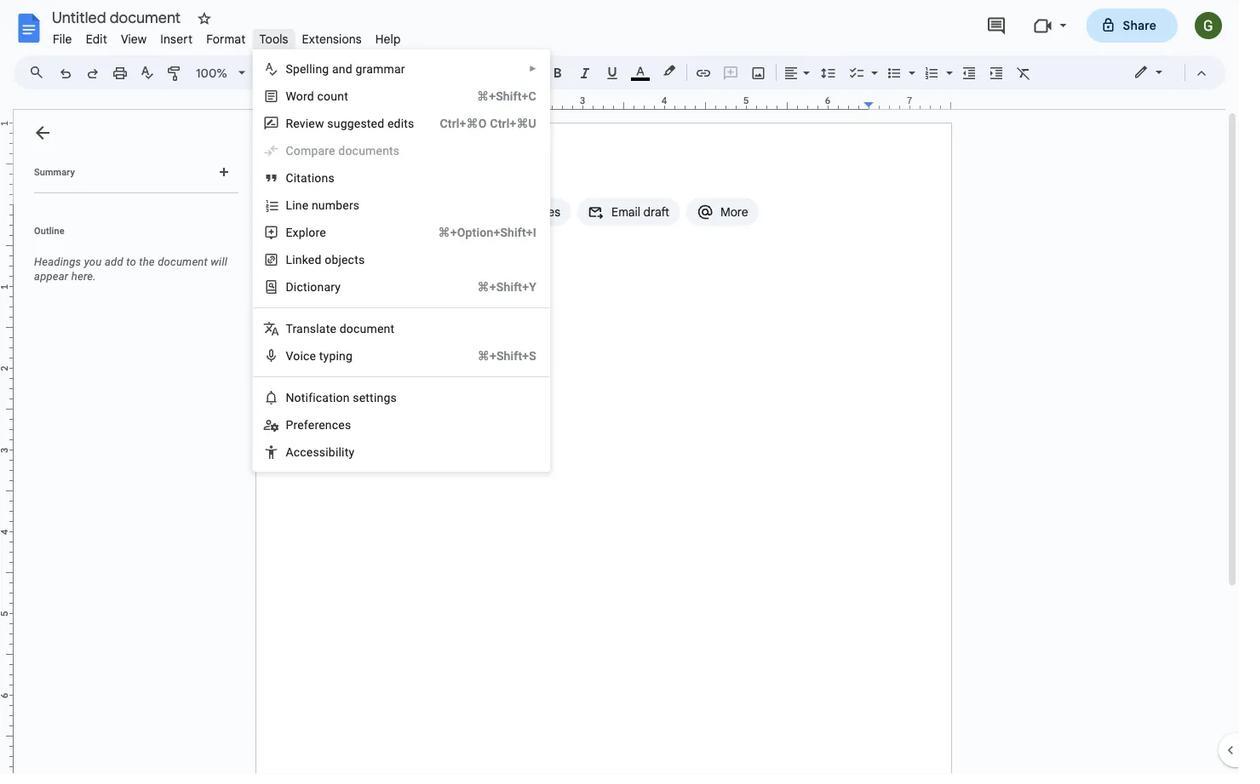 Task type: vqa. For each thing, say whether or not it's contained in the screenshot.
Summary
yes



Task type: locate. For each thing, give the bounding box(es) containing it.
line numbers
[[286, 198, 360, 212]]

citations
[[286, 171, 335, 185]]

tification
[[301, 391, 350, 405]]

voice typing v element
[[286, 349, 358, 363]]

1 vertical spatial document
[[340, 322, 395, 336]]

explo
[[286, 225, 316, 239]]

ord
[[296, 89, 314, 103]]

menu bar containing file
[[46, 22, 408, 50]]

edits
[[388, 116, 414, 130]]

a c cessibility
[[286, 445, 355, 459]]

documents
[[338, 144, 400, 158]]

menu item containing co
[[253, 137, 549, 164]]

translate document t element
[[286, 322, 400, 336]]

explore r element
[[286, 225, 331, 239]]

explo r e
[[286, 225, 326, 239]]

right margin image
[[865, 96, 951, 109]]

cessibility
[[300, 445, 355, 459]]

summary heading
[[34, 165, 75, 179]]

file
[[53, 32, 72, 46]]

menu
[[228, 0, 550, 617]]

document
[[158, 256, 208, 268], [340, 322, 395, 336]]

you
[[84, 256, 102, 268]]

document right the
[[158, 256, 208, 268]]

p references
[[286, 418, 351, 432]]

ctrl+⌘u
[[490, 116, 537, 130]]

co m pare documents
[[286, 144, 400, 158]]

w ord count
[[286, 89, 348, 103]]

settings
[[353, 391, 397, 405]]

extensions menu item
[[295, 29, 369, 49]]

insert
[[160, 32, 193, 46]]

line numbers f1 element
[[286, 198, 365, 212]]

format
[[206, 32, 246, 46]]

oice
[[293, 349, 316, 363]]

d ictionary
[[286, 280, 341, 294]]

spelling and grammar s element
[[286, 62, 410, 76]]

summary
[[34, 167, 75, 177]]

document up typing
[[340, 322, 395, 336]]

1 horizontal spatial document
[[340, 322, 395, 336]]

outline heading
[[14, 224, 245, 248]]

a
[[286, 445, 294, 459]]

⌘+shift+c element
[[457, 88, 537, 105]]

add
[[105, 256, 123, 268]]

⌘+shift+s element
[[457, 348, 537, 365]]

Menus field
[[21, 60, 59, 84]]

menu bar
[[46, 22, 408, 50]]

r
[[316, 225, 320, 239]]

►
[[529, 64, 537, 74]]

tools menu item
[[252, 29, 295, 49]]

s
[[286, 62, 293, 76]]

file menu item
[[46, 29, 79, 49]]

0 vertical spatial document
[[158, 256, 208, 268]]

co
[[286, 144, 301, 158]]

Rename text field
[[46, 7, 191, 27]]

0 horizontal spatial document
[[158, 256, 208, 268]]

highlight color image
[[660, 60, 679, 81]]

menu item
[[253, 137, 549, 164]]

outline
[[34, 225, 64, 236]]

menu bar inside menu bar banner
[[46, 22, 408, 50]]

mode and view toolbar
[[1121, 55, 1216, 89]]

share button
[[1087, 9, 1178, 43]]

left margin image
[[256, 96, 342, 109]]

l
[[286, 253, 292, 267]]

appear
[[34, 270, 68, 283]]

references
[[293, 418, 351, 432]]

help menu item
[[369, 29, 408, 49]]

here.
[[71, 270, 96, 283]]

v
[[286, 349, 293, 363]]

top margin image
[[0, 124, 13, 210]]

Star checkbox
[[193, 7, 216, 31]]

d
[[286, 280, 294, 294]]

m
[[301, 144, 311, 158]]

⌘+shift+s
[[478, 349, 537, 363]]

application
[[0, 0, 1239, 774]]

edit
[[86, 32, 107, 46]]

review suggested edits u element
[[286, 116, 420, 130]]

numbered list menu image
[[942, 61, 953, 67]]

grammar
[[356, 62, 405, 76]]

p
[[286, 418, 293, 432]]

numbers
[[312, 198, 360, 212]]

insert menu item
[[154, 29, 199, 49]]

citations k element
[[286, 171, 340, 185]]

dictionary d element
[[286, 280, 346, 294]]



Task type: describe. For each thing, give the bounding box(es) containing it.
e
[[320, 225, 326, 239]]

application containing share
[[0, 0, 1239, 774]]

and
[[332, 62, 353, 76]]

typing
[[319, 349, 353, 363]]

s
[[327, 116, 334, 130]]

review
[[286, 116, 324, 130]]

tools
[[259, 32, 288, 46]]

c
[[294, 445, 300, 459]]

headings
[[34, 256, 81, 268]]

ctrl+⌘o
[[440, 116, 487, 130]]

notification settings o element
[[286, 391, 402, 405]]

main toolbar
[[50, 0, 1086, 484]]

line & paragraph spacing image
[[819, 60, 839, 84]]

preferences p element
[[286, 418, 356, 432]]

ctrl+⌘o ctrl+⌘u
[[440, 116, 537, 130]]

view menu item
[[114, 29, 154, 49]]

ggested
[[340, 116, 384, 130]]

accessibility c element
[[286, 445, 360, 459]]

menu item inside menu
[[253, 137, 549, 164]]

inked
[[292, 253, 322, 267]]

n
[[286, 391, 294, 405]]

v oice typing
[[286, 349, 353, 363]]

word count w element
[[286, 89, 353, 103]]

ranslate
[[293, 322, 337, 336]]

o
[[294, 391, 301, 405]]

n o tification settings
[[286, 391, 397, 405]]

format menu item
[[199, 29, 252, 49]]

bulleted list menu image
[[905, 61, 916, 67]]

headings you add to the document will appear here.
[[34, 256, 227, 283]]

pare
[[311, 144, 335, 158]]

share
[[1123, 18, 1157, 33]]

Zoom field
[[189, 60, 253, 86]]

will
[[211, 256, 227, 268]]

the
[[139, 256, 155, 268]]

view
[[121, 32, 147, 46]]

u
[[334, 116, 340, 130]]

linked objects l element
[[286, 253, 370, 267]]

⌘+shift+y element
[[457, 279, 537, 296]]

pelling
[[293, 62, 329, 76]]

checklist menu image
[[867, 61, 878, 67]]

⌘+option+shift+i
[[438, 225, 537, 239]]

extensions
[[302, 32, 362, 46]]

to
[[126, 256, 136, 268]]

line
[[286, 198, 309, 212]]

count
[[317, 89, 348, 103]]

text color image
[[631, 60, 650, 81]]

⌘+option+shift+i element
[[418, 224, 537, 241]]

Zoom text field
[[192, 61, 233, 85]]

edit menu item
[[79, 29, 114, 49]]

insert image image
[[749, 60, 769, 84]]

objects
[[325, 253, 365, 267]]

t
[[286, 322, 293, 336]]

s pelling and grammar
[[286, 62, 405, 76]]

l inked objects
[[286, 253, 365, 267]]

menu containing s
[[228, 0, 550, 617]]

⌘+shift+c
[[477, 89, 537, 103]]

document inside headings you add to the document will appear here.
[[158, 256, 208, 268]]

document inside menu
[[340, 322, 395, 336]]

ctrl+⌘o ctrl+⌘u element
[[420, 115, 537, 132]]

document outline element
[[14, 110, 245, 774]]

compare documents m element
[[286, 144, 405, 158]]

w
[[286, 89, 296, 103]]

⌘+shift+y
[[478, 280, 537, 294]]

help
[[375, 32, 401, 46]]

t ranslate document
[[286, 322, 395, 336]]

review s u ggested edits
[[286, 116, 414, 130]]

menu bar banner
[[0, 0, 1239, 774]]

ictionary
[[294, 280, 341, 294]]



